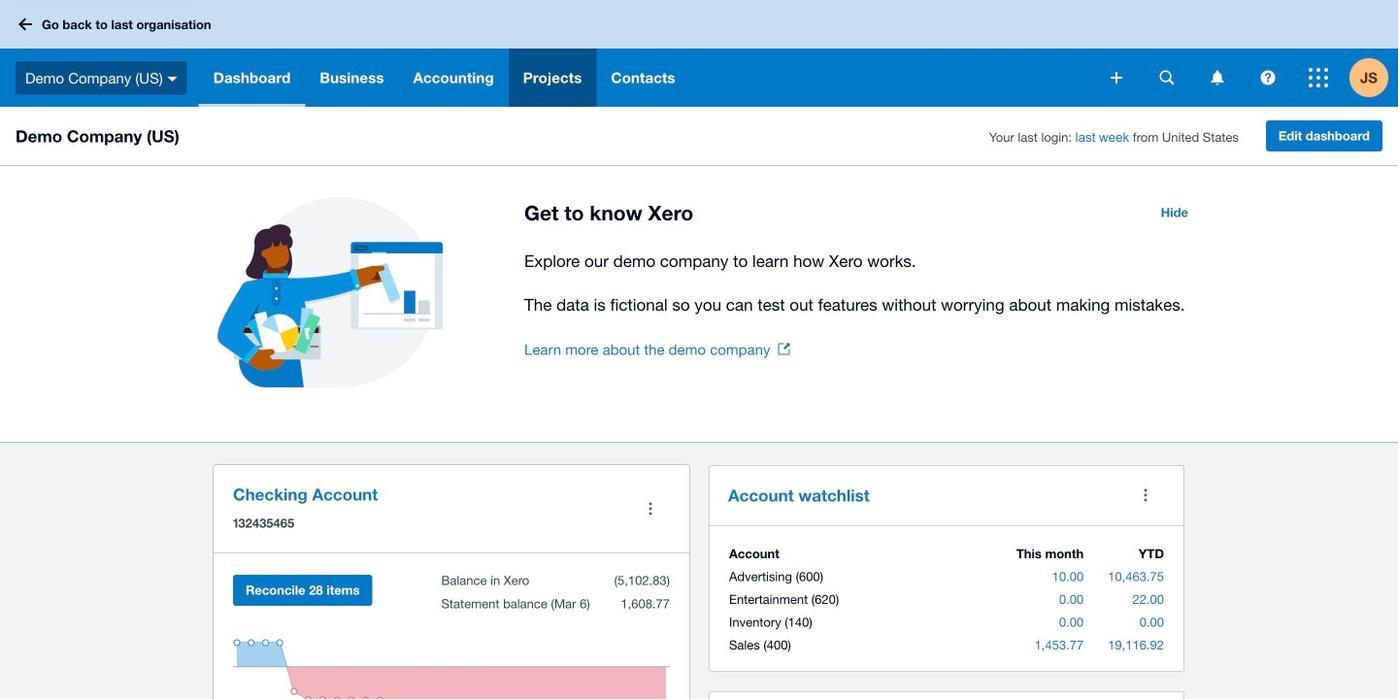 Task type: describe. For each thing, give the bounding box(es) containing it.
1 horizontal spatial svg image
[[1160, 70, 1174, 85]]



Task type: vqa. For each thing, say whether or not it's contained in the screenshot.
banner
yes



Task type: locate. For each thing, give the bounding box(es) containing it.
svg image
[[18, 18, 32, 31], [1160, 70, 1174, 85], [1211, 70, 1224, 85]]

manage menu toggle image
[[631, 489, 670, 528]]

2 horizontal spatial svg image
[[1211, 70, 1224, 85]]

svg image
[[1309, 68, 1328, 87], [1261, 70, 1275, 85], [1111, 72, 1122, 83], [168, 76, 177, 81]]

banner
[[0, 0, 1398, 107]]

intro banner body element
[[524, 248, 1200, 318]]

0 horizontal spatial svg image
[[18, 18, 32, 31]]



